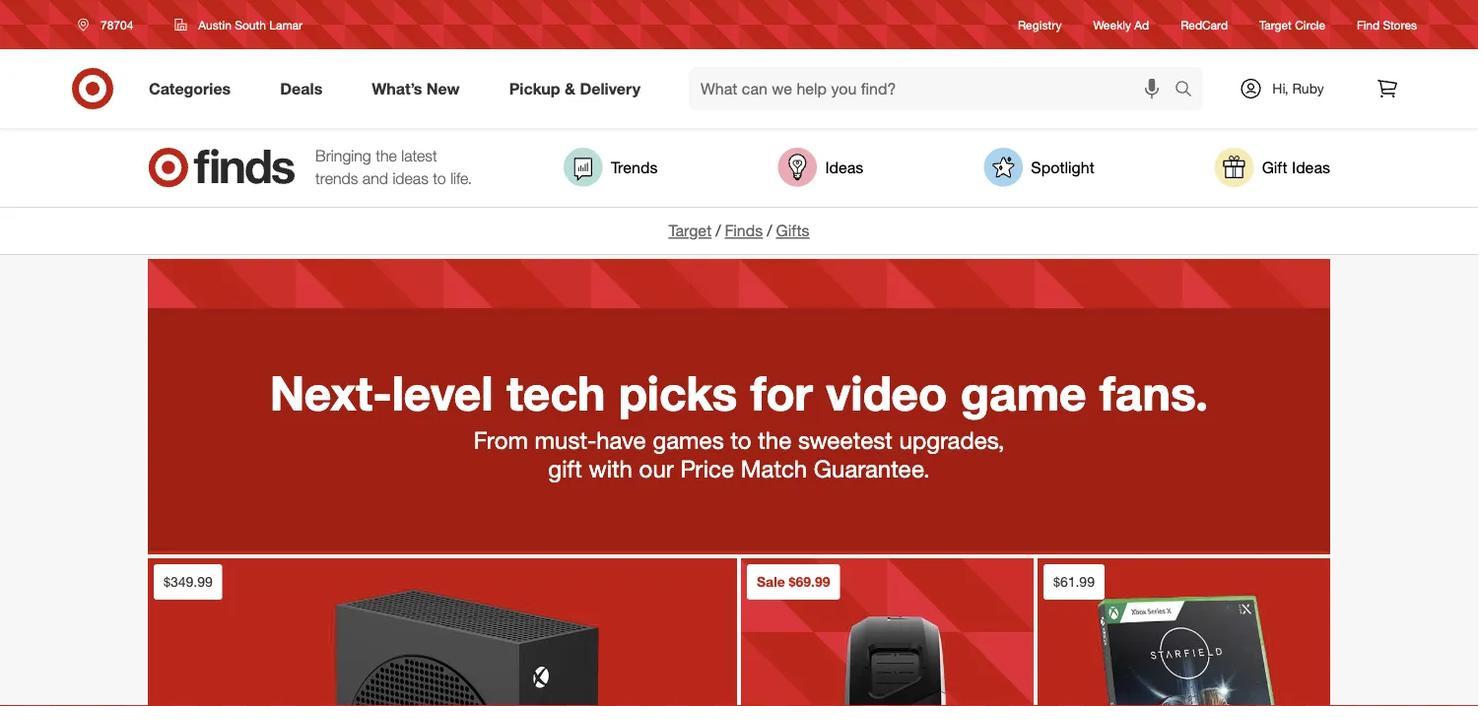 Task type: vqa. For each thing, say whether or not it's contained in the screenshot.
the 'Cat loved this. So easy to give.'
no



Task type: locate. For each thing, give the bounding box(es) containing it.
the up "and"
[[376, 147, 397, 166]]

0 horizontal spatial /
[[716, 221, 721, 240]]

1 vertical spatial target
[[669, 221, 712, 240]]

0 vertical spatial to
[[433, 169, 446, 188]]

categories
[[149, 79, 231, 98]]

the down the for
[[758, 426, 792, 455]]

the inside next-level tech picks for video game fans. from must-have games to the sweetest upgrades, gift with our price match guarantee.
[[758, 426, 792, 455]]

our
[[639, 454, 674, 483]]

to left life.
[[433, 169, 446, 188]]

/ left gifts
[[767, 221, 772, 240]]

1 horizontal spatial target
[[1260, 17, 1292, 32]]

/ left finds
[[716, 221, 721, 240]]

0 vertical spatial target
[[1260, 17, 1292, 32]]

78704
[[101, 17, 133, 32]]

the
[[376, 147, 397, 166], [758, 426, 792, 455]]

level
[[392, 364, 494, 422]]

life.
[[451, 169, 472, 188]]

target inside target circle link
[[1260, 17, 1292, 32]]

/
[[716, 221, 721, 240], [767, 221, 772, 240]]

0 horizontal spatial to
[[433, 169, 446, 188]]

target for target circle
[[1260, 17, 1292, 32]]

pickup & delivery link
[[492, 67, 665, 110]]

for
[[751, 364, 813, 422]]

1 vertical spatial to
[[731, 426, 752, 455]]

1 ideas from the left
[[825, 158, 864, 177]]

spotlight
[[1031, 158, 1095, 177]]

deals link
[[263, 67, 347, 110]]

and
[[363, 169, 388, 188]]

ruby
[[1293, 80, 1324, 97]]

target
[[1260, 17, 1292, 32], [669, 221, 712, 240]]

0 horizontal spatial ideas
[[825, 158, 864, 177]]

new
[[427, 79, 460, 98]]

trends link
[[564, 148, 658, 187]]

$69.99
[[789, 573, 830, 591]]

redcard link
[[1181, 16, 1228, 33]]

1 horizontal spatial /
[[767, 221, 772, 240]]

0 vertical spatial the
[[376, 147, 397, 166]]

pickup & delivery
[[509, 79, 641, 98]]

next-
[[270, 364, 392, 422]]

1 vertical spatial the
[[758, 426, 792, 455]]

trends
[[611, 158, 658, 177]]

game
[[961, 364, 1087, 422]]

south
[[235, 17, 266, 32]]

find stores
[[1357, 17, 1417, 32]]

sale $69.99
[[757, 573, 830, 591]]

pickup
[[509, 79, 560, 98]]

1 horizontal spatial the
[[758, 426, 792, 455]]

target circle
[[1260, 17, 1326, 32]]

what's
[[372, 79, 422, 98]]

next-level tech picks for video game fans. from must-have games to the sweetest upgrades, gift with our price match guarantee.
[[270, 364, 1222, 483]]

what's new link
[[355, 67, 485, 110]]

hi, ruby
[[1273, 80, 1324, 97]]

target left finds
[[669, 221, 712, 240]]

upgrades,
[[899, 426, 1005, 455]]

$349.99 button
[[148, 559, 737, 707]]

weekly ad
[[1094, 17, 1149, 32]]

0 horizontal spatial target
[[669, 221, 712, 240]]

ideas
[[393, 169, 429, 188]]

categories link
[[132, 67, 255, 110]]

0 horizontal spatial the
[[376, 147, 397, 166]]

1 horizontal spatial ideas
[[1292, 158, 1331, 177]]

to
[[433, 169, 446, 188], [731, 426, 752, 455]]

What can we help you find? suggestions appear below search field
[[689, 67, 1180, 110]]

target left circle
[[1260, 17, 1292, 32]]

fans.
[[1100, 364, 1209, 422]]

have
[[597, 426, 646, 455]]

target / finds / gifts
[[669, 221, 810, 240]]

ideas
[[825, 158, 864, 177], [1292, 158, 1331, 177]]

hi,
[[1273, 80, 1289, 97]]

to right games
[[731, 426, 752, 455]]

to inside bringing the latest trends and ideas to life.
[[433, 169, 446, 188]]

registry link
[[1018, 16, 1062, 33]]

redcard
[[1181, 17, 1228, 32]]

match
[[741, 454, 807, 483]]

1 horizontal spatial to
[[731, 426, 752, 455]]



Task type: describe. For each thing, give the bounding box(es) containing it.
games
[[653, 426, 724, 455]]

registry
[[1018, 17, 1062, 32]]

sweetest
[[798, 426, 893, 455]]

austin
[[198, 17, 231, 32]]

circle
[[1295, 17, 1326, 32]]

find stores link
[[1357, 16, 1417, 33]]

stores
[[1383, 17, 1417, 32]]

finds link
[[725, 221, 763, 240]]

1 / from the left
[[716, 221, 721, 240]]

spotlight link
[[984, 148, 1095, 187]]

austin south lamar button
[[162, 7, 315, 42]]

$61.99 button
[[1038, 559, 1331, 707]]

the inside bringing the latest trends and ideas to life.
[[376, 147, 397, 166]]

target for target / finds / gifts
[[669, 221, 712, 240]]

ad
[[1135, 17, 1149, 32]]

ideas link
[[778, 148, 864, 187]]

search button
[[1166, 67, 1213, 114]]

$61.99
[[1054, 573, 1095, 591]]

deals
[[280, 79, 323, 98]]

gift
[[548, 454, 582, 483]]

gift ideas link
[[1215, 148, 1331, 187]]

gift ideas
[[1262, 158, 1331, 177]]

bringing
[[315, 147, 371, 166]]

target link
[[669, 221, 712, 240]]

find
[[1357, 17, 1380, 32]]

latest
[[401, 147, 437, 166]]

&
[[565, 79, 576, 98]]

austin south lamar
[[198, 17, 303, 32]]

with
[[589, 454, 633, 483]]

search
[[1166, 81, 1213, 100]]

gift
[[1262, 158, 1288, 177]]

78704 button
[[65, 7, 154, 42]]

2 ideas from the left
[[1292, 158, 1331, 177]]

bringing the latest trends and ideas to life.
[[315, 147, 472, 188]]

price
[[680, 454, 734, 483]]

guarantee.
[[814, 454, 930, 483]]

weekly ad link
[[1094, 16, 1149, 33]]

delivery
[[580, 79, 641, 98]]

trends
[[315, 169, 358, 188]]

finds
[[725, 221, 763, 240]]

2 / from the left
[[767, 221, 772, 240]]

from
[[474, 426, 528, 455]]

lamar
[[269, 17, 303, 32]]

weekly
[[1094, 17, 1131, 32]]

tech
[[507, 364, 606, 422]]

to inside next-level tech picks for video game fans. from must-have games to the sweetest upgrades, gift with our price match guarantee.
[[731, 426, 752, 455]]

gifts link
[[776, 221, 810, 240]]

sale
[[757, 573, 785, 591]]

must-
[[535, 426, 597, 455]]

target finds image
[[148, 148, 296, 187]]

video
[[826, 364, 948, 422]]

picks
[[619, 364, 738, 422]]

gifts
[[776, 221, 810, 240]]

$349.99
[[164, 573, 213, 591]]

target circle link
[[1260, 16, 1326, 33]]

what's new
[[372, 79, 460, 98]]



